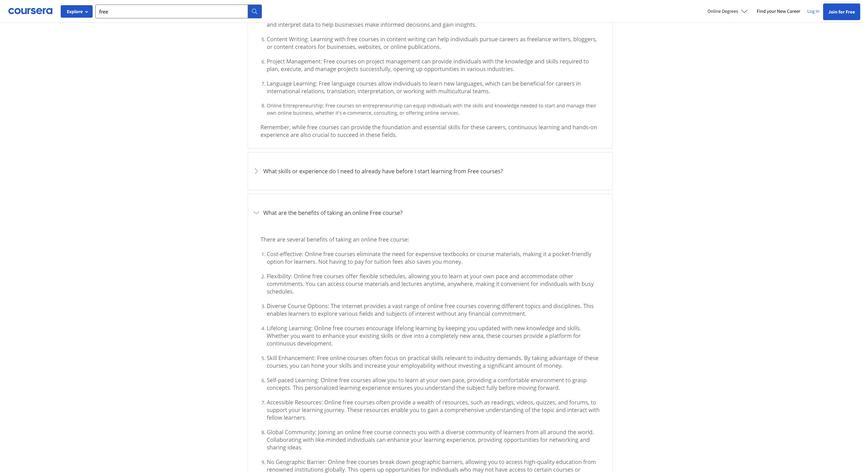 Task type: locate. For each thing, give the bounding box(es) containing it.
execute,
[[281, 65, 303, 73]]

online right flexibility: at the left bottom
[[294, 273, 311, 280]]

and right topic at bottom
[[556, 407, 566, 414]]

resources
[[364, 407, 390, 414]]

flexible
[[360, 273, 378, 280]]

online down anytime,
[[427, 303, 443, 310]]

high-
[[524, 459, 537, 467]]

online entrepreneurship: free courses on entrepreneurship can equip individuals with the skills and knowledge needed to start and manage their own online business, whether it's e-commerce, consulting, or offering online services. list item
[[267, 102, 600, 117]]

of right advantage
[[578, 355, 583, 362]]

in inside language learning: free language courses allow individuals to learn new languages, which can be beneficial for careers in international relations, translation, interpretation, or working with multicultural teams.
[[576, 80, 581, 88]]

2 vertical spatial learn
[[405, 377, 419, 385]]

1 vertical spatial learners
[[504, 429, 525, 437]]

coursera image
[[8, 6, 52, 17]]

free left language
[[319, 80, 330, 88]]

quizzes,
[[536, 399, 557, 407]]

do
[[329, 168, 336, 175]]

equip
[[413, 102, 426, 109]]

careers
[[500, 35, 519, 43], [556, 80, 575, 88]]

0 horizontal spatial continuous
[[267, 340, 296, 348]]

your inside the flexibility: online free courses offer flexible schedules, allowing you to learn at your own pace and accommodate other commitments. you can access course materials and lectures anytime, anywhere, making it convenient for individuals with busy schedules.
[[470, 273, 482, 280]]

various inside project management: free courses on project management can provide individuals with the knowledge and skills required to plan, execute, and manage projects successfully, opening up opportunities in various industries.
[[467, 65, 486, 73]]

1 vertical spatial own
[[483, 273, 495, 280]]

skills inside the lifelong learning: online free courses encourage lifelong learning by keeping you updated with new knowledge and skills. whether you want to enhance your existing skills or dive into a completely new area, these courses provide a platform for continuous development.
[[381, 333, 393, 340]]

from inside global community: joining an online free course connects you with a diverse community of learners from all around the world. collaborating with like-minded individuals can enhance your learning experience, providing opportunities for networking and sharing ideas.
[[526, 429, 539, 437]]

your inside the lifelong learning: online free courses encourage lifelong learning by keeping you updated with new knowledge and skills. whether you want to enhance your existing skills or dive into a completely new area, these courses provide a platform for continuous development.
[[346, 333, 358, 340]]

2 vertical spatial an
[[337, 429, 344, 437]]

0 vertical spatial learners.
[[294, 258, 317, 266]]

paced
[[278, 377, 294, 385]]

online down these
[[345, 429, 361, 437]]

1 vertical spatial have
[[495, 467, 508, 474]]

expensive
[[416, 251, 442, 258]]

encourage
[[366, 325, 394, 333]]

learn right anytime,
[[449, 273, 462, 280]]

1 vertical spatial providing
[[478, 437, 503, 444]]

providing inside global community: joining an online free course connects you with a diverse community of learners from all around the world. collaborating with like-minded individuals can enhance your learning experience, providing opportunities for networking and sharing ideas.
[[478, 437, 503, 444]]

with right interact
[[589, 407, 600, 414]]

on
[[358, 58, 365, 65], [356, 102, 362, 109], [591, 124, 597, 131], [400, 355, 406, 362]]

career
[[787, 8, 801, 14]]

without up pace, at the right
[[437, 362, 457, 370]]

to inside skill enhancement: free online courses often focus on practical skills relevant to industry demands. by taking advantage of these courses, you can hone your skills and increase your employability without investing a significant amount of money.
[[468, 355, 473, 362]]

0 horizontal spatial before
[[396, 168, 413, 175]]

learners.
[[294, 258, 317, 266], [284, 414, 307, 422]]

skills down teams.
[[473, 102, 484, 109]]

provide inside the accessible resources: online free courses often provide a wealth of resources, such as readings, videos, quizzes, and forums, to support your learning journey. these resources enable you to gain a comprehensive understanding of the topic and interact with fellow learners.
[[391, 399, 411, 407]]

in inside data analysis: free courses in data analysis can prepare individuals for roles as data analysts, where they can collect, analyze, and interpret data to help businesses make informed decisions and gain insights.
[[339, 13, 343, 21]]

opportunities inside global community: joining an online free course connects you with a diverse community of learners from all around the world. collaborating with like-minded individuals can enhance your learning experience, providing opportunities for networking and sharing ideas.
[[504, 437, 539, 444]]

0 horizontal spatial allowing
[[408, 273, 430, 280]]

2 vertical spatial are
[[277, 236, 286, 244]]

start inside online entrepreneurship: free courses on entrepreneurship can equip individuals with the skills and knowledge needed to start and manage their own online business, whether it's e-commerce, consulting, or offering online services.
[[545, 102, 555, 109]]

money. up environment on the right bottom
[[544, 362, 563, 370]]

various left fields
[[339, 310, 358, 318]]

0 vertical spatial from
[[454, 168, 466, 175]]

courses inside cost-effective: online free courses eliminate the need for expensive textbooks or course materials, making it a pocket-friendly option for learners. not having to pay for tuition fees also saves you money.
[[335, 251, 355, 258]]

you inside cost-effective: online free courses eliminate the need for expensive textbooks or course materials, making it a pocket-friendly option for learners. not having to pay for tuition fees also saves you money.
[[433, 258, 442, 266]]

1 vertical spatial money.
[[544, 362, 563, 370]]

as for data
[[465, 13, 471, 21]]

0 vertical spatial as
[[465, 13, 471, 21]]

help inside data analysis: free courses in data analysis can prepare individuals for roles as data analysts, where they can collect, analyze, and interpret data to help businesses make informed decisions and gain insights.
[[322, 21, 334, 29]]

have right not
[[495, 467, 508, 474]]

1 horizontal spatial need
[[392, 251, 405, 258]]

making inside the flexibility: online free courses offer flexible schedules, allowing you to learn at your own pace and accommodate other commitments. you can access course materials and lectures anytime, anywhere, making it convenient for individuals with busy schedules.
[[476, 280, 495, 288]]

2 vertical spatial course
[[374, 429, 392, 437]]

0 vertical spatial have
[[382, 168, 395, 175]]

providing down investing
[[467, 377, 492, 385]]

1 horizontal spatial money.
[[544, 362, 563, 370]]

up right opening
[[416, 65, 423, 73]]

online entrepreneurship: free courses on entrepreneurship can equip individuals with the skills and knowledge needed to start and manage their own online business, whether it's e-commerce, consulting, or offering online services.
[[267, 102, 597, 116]]

1 what from the top
[[263, 168, 277, 175]]

continuous
[[508, 124, 537, 131], [267, 340, 296, 348]]

0 horizontal spatial as
[[465, 13, 471, 21]]

2 horizontal spatial course
[[477, 251, 495, 258]]

own
[[267, 110, 277, 116], [483, 273, 495, 280], [440, 377, 451, 385]]

of inside dropdown button
[[321, 209, 326, 217]]

free right while
[[307, 124, 318, 131]]

2 vertical spatial learning:
[[295, 377, 319, 385]]

as inside data analysis: free courses in data analysis can prepare individuals for roles as data analysts, where they can collect, analyze, and interpret data to help businesses make informed decisions and gain insights.
[[465, 13, 471, 21]]

knowledge up be
[[505, 58, 533, 65]]

the left world.
[[568, 429, 577, 437]]

0 horizontal spatial gain
[[428, 407, 439, 414]]

data left analysts,
[[472, 13, 484, 21]]

comfortable
[[498, 377, 530, 385]]

various up languages,
[[467, 65, 486, 73]]

1 horizontal spatial continuous
[[508, 124, 537, 131]]

courses down increase
[[351, 377, 371, 385]]

taking right by
[[532, 355, 548, 362]]

course inside the flexibility: online free courses offer flexible schedules, allowing you to learn at your own pace and accommodate other commitments. you can access course materials and lectures anytime, anywhere, making it convenient for individuals with busy schedules.
[[346, 280, 363, 288]]

0 horizontal spatial learners
[[289, 310, 310, 318]]

enable
[[391, 407, 409, 414]]

2 vertical spatial as
[[484, 399, 490, 407]]

international
[[267, 88, 300, 95]]

online inside diverse course options: the internet provides a vast range of online free courses covering different topics and disciplines. this enables learners to explore various fields and subjects of interest without any financial commitment.
[[427, 303, 443, 310]]

continuous inside remember, while free courses can provide the foundation and essential skills for these careers, continuous learning and hands-on experience are also crucial to succeed in these fields.
[[508, 124, 537, 131]]

individuals inside language learning: free language courses allow individuals to learn new languages, which can be beneficial for careers in international relations, translation, interpretation, or working with multicultural teams.
[[393, 80, 421, 88]]

an inside dropdown button
[[345, 209, 351, 217]]

writing:
[[289, 35, 309, 43]]

free inside language learning: free language courses allow individuals to learn new languages, which can be beneficial for careers in international relations, translation, interpretation, or working with multicultural teams.
[[319, 80, 330, 88]]

2 horizontal spatial experience
[[362, 385, 391, 392]]

1 horizontal spatial help
[[438, 35, 449, 43]]

free inside remember, while free courses can provide the foundation and essential skills for these careers, continuous learning and hands-on experience are also crucial to succeed in these fields.
[[307, 124, 318, 131]]

0 horizontal spatial new
[[444, 80, 455, 88]]

1 vertical spatial experience
[[299, 168, 328, 175]]

0 horizontal spatial opportunities
[[386, 467, 421, 474]]

0 horizontal spatial content
[[274, 43, 294, 51]]

individuals down opening
[[393, 80, 421, 88]]

can right they
[[539, 13, 548, 21]]

0 horizontal spatial need
[[341, 168, 354, 175]]

tuition
[[374, 258, 391, 266]]

1 vertical spatial without
[[437, 362, 457, 370]]

commerce,
[[348, 110, 373, 116]]

quality
[[537, 459, 555, 467]]

0 vertical spatial help
[[322, 21, 334, 29]]

free for entrepreneurship:
[[326, 102, 336, 109]]

0 vertical spatial at
[[464, 273, 469, 280]]

2 horizontal spatial an
[[353, 236, 360, 244]]

0 horizontal spatial various
[[339, 310, 358, 318]]

2 horizontal spatial own
[[483, 273, 495, 280]]

fully
[[487, 385, 498, 392]]

2 list from the top
[[263, 251, 600, 474]]

course left materials
[[346, 280, 363, 288]]

online inside the accessible resources: online free courses often provide a wealth of resources, such as readings, videos, quizzes, and forums, to support your learning journey. these resources enable you to gain a comprehensive understanding of the topic and interact with fellow learners.
[[324, 399, 341, 407]]

2 horizontal spatial from
[[584, 459, 596, 467]]

1 horizontal spatial manage
[[566, 102, 585, 109]]

the inside the what are the benefits of taking an online free course? dropdown button
[[288, 209, 297, 217]]

0 horizontal spatial manage
[[315, 65, 336, 73]]

log in
[[808, 8, 820, 14]]

2 horizontal spatial learn
[[449, 273, 462, 280]]

join for free link
[[823, 3, 861, 20]]

often left enable
[[376, 399, 390, 407]]

an for free
[[353, 236, 360, 244]]

can inside project management: free courses on project management can provide individuals with the knowledge and skills required to plan, execute, and manage projects successfully, opening up opportunities in various industries.
[[422, 58, 431, 65]]

0 horizontal spatial i
[[338, 168, 339, 175]]

pay
[[355, 258, 364, 266]]

0 horizontal spatial this
[[293, 385, 304, 392]]

benefits right several
[[307, 236, 328, 244]]

various inside diverse course options: the internet provides a vast range of online free courses covering different topics and disciplines. this enables learners to explore various fields and subjects of interest without any financial commitment.
[[339, 310, 358, 318]]

0 horizontal spatial have
[[382, 168, 395, 175]]

e-
[[343, 110, 348, 116]]

with down pursue at top
[[483, 58, 494, 65]]

1 horizontal spatial from
[[526, 429, 539, 437]]

a inside cost-effective: online free courses eliminate the need for expensive textbooks or course materials, making it a pocket-friendly option for learners. not having to pay for tuition fees also saves you money.
[[548, 251, 551, 258]]

with inside content writing: learning with free courses in content writing can help individuals pursue careers as freelance writers, bloggers, or content creators for businesses, websites, or online publications.
[[335, 35, 346, 43]]

language
[[267, 80, 292, 88]]

what right chevron right icon
[[263, 168, 277, 175]]

for inside content writing: learning with free courses in content writing can help individuals pursue careers as freelance writers, bloggers, or content creators for businesses, websites, or online publications.
[[318, 43, 326, 51]]

learning: for relations,
[[293, 80, 317, 88]]

to inside diverse course options: the internet provides a vast range of online free courses covering different topics and disciplines. this enables learners to explore various fields and subjects of interest without any financial commitment.
[[311, 310, 317, 318]]

in left analysis
[[339, 13, 343, 21]]

individuals up disciplines.
[[540, 280, 568, 288]]

course
[[477, 251, 495, 258], [346, 280, 363, 288], [374, 429, 392, 437]]

need down the course: at the left of page
[[392, 251, 405, 258]]

this for self-paced learning: online free courses allow you to learn at your own pace, providing a comfortable environment to grasp concepts. this personalized learning experience ensures you understand the subject fully before moving forward.
[[293, 385, 304, 392]]

from right education
[[584, 459, 596, 467]]

updated
[[479, 325, 500, 333]]

free for management:
[[324, 58, 335, 65]]

opportunities inside no geographic barrier: online free courses break down geographic barriers, allowing you to access high-quality education from renowned institutions globally. this opens up opportunities for individuals who may not have access to certain courses o
[[386, 467, 421, 474]]

fields
[[359, 310, 373, 318]]

knowledge down topics
[[527, 325, 555, 333]]

online right barrier:
[[328, 459, 345, 467]]

have inside no geographic barrier: online free courses break down geographic barriers, allowing you to access high-quality education from renowned institutions globally. this opens up opportunities for individuals who may not have access to certain courses o
[[495, 467, 508, 474]]

new down commitment.
[[514, 325, 525, 333]]

hone
[[311, 362, 325, 370]]

what right chevron right image
[[263, 209, 277, 217]]

have
[[382, 168, 395, 175], [495, 467, 508, 474]]

online
[[708, 8, 721, 14], [267, 102, 282, 109], [305, 251, 322, 258], [294, 273, 311, 280], [314, 325, 331, 333], [321, 377, 338, 385], [324, 399, 341, 407], [328, 459, 345, 467]]

this inside diverse course options: the internet provides a vast range of online free courses covering different topics and disciplines. this enables learners to explore various fields and subjects of interest without any financial commitment.
[[584, 303, 594, 310]]

collect,
[[550, 13, 568, 21]]

own left pace, at the right
[[440, 377, 451, 385]]

to right the crucial
[[331, 131, 336, 139]]

of right wealth
[[436, 399, 441, 407]]

free up the whether
[[326, 102, 336, 109]]

covering
[[478, 303, 500, 310]]

to
[[316, 21, 321, 29], [584, 58, 589, 65], [423, 80, 428, 88], [539, 102, 544, 109], [331, 131, 336, 139], [355, 168, 360, 175], [348, 258, 353, 266], [442, 273, 448, 280], [311, 310, 317, 318], [316, 333, 321, 340], [468, 355, 473, 362], [399, 377, 404, 385], [566, 377, 571, 385], [591, 399, 596, 407], [421, 407, 426, 414], [499, 459, 505, 467], [527, 467, 533, 474]]

1 horizontal spatial experience
[[299, 168, 328, 175]]

access
[[328, 280, 344, 288], [506, 459, 523, 467], [509, 467, 526, 474]]

for inside data analysis: free courses in data analysis can prepare individuals for roles as data analysts, where they can collect, analyze, and interpret data to help businesses make informed decisions and gain insights.
[[442, 13, 449, 21]]

chevron right image
[[252, 167, 261, 176]]

this inside no geographic barrier: online free courses break down geographic barriers, allowing you to access high-quality education from renowned institutions globally. this opens up opportunities for individuals who may not have access to certain courses o
[[348, 467, 358, 474]]

1 vertical spatial also
[[405, 258, 415, 266]]

1 vertical spatial help
[[438, 35, 449, 43]]

online inside dropdown button
[[353, 209, 369, 217]]

a right wealth
[[440, 407, 443, 414]]

websites,
[[358, 43, 382, 51]]

flexibility: online free courses offer flexible schedules, allowing you to learn at your own pace and accommodate other commitments. you can access course materials and lectures anytime, anywhere, making it convenient for individuals with busy schedules.
[[267, 273, 594, 296]]

already
[[362, 168, 381, 175]]

what skills or experience do i need to already have before i start learning from  free courses? button
[[252, 157, 608, 186]]

allowing
[[408, 273, 430, 280], [465, 459, 487, 467]]

enhance down "explore"
[[323, 333, 345, 340]]

money. up anywhere,
[[444, 258, 463, 266]]

0 vertical spatial manage
[[315, 65, 336, 73]]

0 vertical spatial allow
[[378, 80, 392, 88]]

enables
[[267, 310, 287, 318]]

1 horizontal spatial an
[[345, 209, 351, 217]]

2 vertical spatial from
[[584, 459, 596, 467]]

log
[[808, 8, 815, 14]]

as
[[465, 13, 471, 21], [520, 35, 526, 43], [484, 399, 490, 407]]

or inside the lifelong learning: online free courses encourage lifelong learning by keeping you updated with new knowledge and skills. whether you want to enhance your existing skills or dive into a completely new area, these courses provide a platform for continuous development.
[[395, 333, 400, 340]]

area,
[[472, 333, 485, 340]]

learning inside global community: joining an online free course connects you with a diverse community of learners from all around the world. collaborating with like-minded individuals can enhance your learning experience, providing opportunities for networking and sharing ideas.
[[424, 437, 445, 444]]

making inside cost-effective: online free courses eliminate the need for expensive textbooks or course materials, making it a pocket-friendly option for learners. not having to pay for tuition fees also saves you money.
[[523, 251, 542, 258]]

careers inside content writing: learning with free courses in content writing can help individuals pursue careers as freelance writers, bloggers, or content creators for businesses, websites, or online publications.
[[500, 35, 519, 43]]

you inside the flexibility: online free courses offer flexible schedules, allowing you to learn at your own pace and accommodate other commitments. you can access course materials and lectures anytime, anywhere, making it convenient for individuals with busy schedules.
[[431, 273, 441, 280]]

courses down existing
[[348, 355, 368, 362]]

free for for
[[846, 9, 855, 15]]

1 vertical spatial benefits
[[307, 236, 328, 244]]

1 horizontal spatial also
[[405, 258, 415, 266]]

learners right enables
[[289, 310, 310, 318]]

it left the pocket-
[[543, 251, 547, 258]]

courses down "businesses,"
[[337, 58, 357, 65]]

provide inside project management: free courses on project management can provide individuals with the knowledge and skills required to plan, execute, and manage projects successfully, opening up opportunities in various industries.
[[432, 58, 452, 65]]

learners down the understanding
[[504, 429, 525, 437]]

want
[[302, 333, 315, 340]]

individuals inside project management: free courses on project management can provide individuals with the knowledge and skills required to plan, execute, and manage projects successfully, opening up opportunities in various industries.
[[454, 58, 481, 65]]

writing
[[408, 35, 426, 43]]

allow down successfully,
[[378, 80, 392, 88]]

with down commitment.
[[502, 325, 513, 333]]

the left subject
[[457, 385, 465, 392]]

learning inside self-paced learning: online free courses allow you to learn at your own pace, providing a comfortable environment to grasp concepts. this personalized learning experience ensures you understand the subject fully before moving forward.
[[340, 385, 361, 392]]

analysis:
[[281, 13, 303, 21]]

it inside cost-effective: online free courses eliminate the need for expensive textbooks or course materials, making it a pocket-friendly option for learners. not having to pay for tuition fees also saves you money.
[[543, 251, 547, 258]]

1 horizontal spatial enhance
[[387, 437, 409, 444]]

What do you want to learn? text field
[[95, 4, 248, 18]]

can inside global community: joining an online free course connects you with a diverse community of learners from all around the world. collaborating with like-minded individuals can enhance your learning experience, providing opportunities for networking and sharing ideas.
[[377, 437, 386, 444]]

free inside project management: free courses on project management can provide individuals with the knowledge and skills required to plan, execute, and manage projects successfully, opening up opportunities in various industries.
[[324, 58, 335, 65]]

subjects
[[386, 310, 407, 318]]

to left pay
[[348, 258, 353, 266]]

the
[[495, 58, 504, 65], [464, 102, 471, 109], [372, 124, 381, 131], [288, 209, 297, 217], [382, 251, 391, 258], [457, 385, 465, 392], [532, 407, 540, 414], [568, 429, 577, 437]]

free down not
[[312, 273, 323, 280]]

learning: for want
[[289, 325, 313, 333]]

0 horizontal spatial careers
[[500, 35, 519, 43]]

1 vertical spatial start
[[418, 168, 430, 175]]

skills inside dropdown button
[[278, 168, 291, 175]]

1 vertical spatial enhance
[[387, 437, 409, 444]]

without for online
[[437, 310, 457, 318]]

experience left while
[[261, 131, 289, 139]]

often for focus
[[369, 355, 383, 362]]

gain left 'insights.'
[[443, 21, 454, 29]]

0 horizontal spatial help
[[322, 21, 334, 29]]

at
[[464, 273, 469, 280], [420, 377, 425, 385]]

0 vertical spatial learners
[[289, 310, 310, 318]]

1 list from the top
[[263, 0, 600, 117]]

a inside global community: joining an online free course connects you with a diverse community of learners from all around the world. collaborating with like-minded individuals can enhance your learning experience, providing opportunities for networking and sharing ideas.
[[441, 429, 444, 437]]

to inside remember, while free courses can provide the foundation and essential skills for these careers, continuous learning and hands-on experience are also crucial to succeed in these fields.
[[331, 131, 336, 139]]

free for learning:
[[319, 80, 330, 88]]

1 vertical spatial an
[[353, 236, 360, 244]]

needed
[[521, 102, 538, 109]]

0 horizontal spatial learn
[[405, 377, 419, 385]]

may
[[473, 467, 484, 474]]

online inside popup button
[[708, 8, 721, 14]]

courses left the break
[[358, 459, 378, 467]]

0 vertical spatial allowing
[[408, 273, 430, 280]]

0 vertical spatial own
[[267, 110, 277, 116]]

0 horizontal spatial experience
[[261, 131, 289, 139]]

what are the benefits of taking an online free course?
[[263, 209, 403, 217]]

an inside global community: joining an online free course connects you with a diverse community of learners from all around the world. collaborating with like-minded individuals can enhance your learning experience, providing opportunities for networking and sharing ideas.
[[337, 429, 344, 437]]

what are the benefits of taking an online free course? button
[[252, 199, 608, 228]]

lifelong learning: online free courses encourage lifelong learning by keeping you updated with new knowledge and skills. whether you want to enhance your existing skills or dive into a completely new area, these courses provide a platform for continuous development.
[[267, 325, 581, 348]]

free for enhancement:
[[317, 355, 329, 362]]

0 vertical spatial without
[[437, 310, 457, 318]]

0 vertical spatial enhance
[[323, 333, 345, 340]]

the inside global community: joining an online free course connects you with a diverse community of learners from all around the world. collaborating with like-minded individuals can enhance your learning experience, providing opportunities for networking and sharing ideas.
[[568, 429, 577, 437]]

manage left projects
[[315, 65, 336, 73]]

as for readings,
[[484, 399, 490, 407]]

you inside no geographic barrier: online free courses break down geographic barriers, allowing you to access high-quality education from renowned institutions globally. this opens up opportunities for individuals who may not have access to certain courses o
[[488, 459, 498, 467]]

can right the make
[[380, 13, 389, 21]]

0 vertical spatial it
[[543, 251, 547, 258]]

offer
[[346, 273, 358, 280]]

help up learning
[[322, 21, 334, 29]]

2 horizontal spatial as
[[520, 35, 526, 43]]

1 horizontal spatial have
[[495, 467, 508, 474]]

online right hone
[[330, 355, 346, 362]]

2 vertical spatial opportunities
[[386, 467, 421, 474]]

learners. inside cost-effective: online free courses eliminate the need for expensive textbooks or course materials, making it a pocket-friendly option for learners. not having to pay for tuition fees also saves you money.
[[294, 258, 317, 266]]

to left already
[[355, 168, 360, 175]]

these inside the lifelong learning: online free courses encourage lifelong learning by keeping you updated with new knowledge and skills. whether you want to enhance your existing skills or dive into a completely new area, these courses provide a platform for continuous development.
[[487, 333, 501, 340]]

2 what from the top
[[263, 209, 277, 217]]

1 vertical spatial continuous
[[267, 340, 296, 348]]

this
[[584, 303, 594, 310], [293, 385, 304, 392], [348, 467, 358, 474]]

personalized
[[305, 385, 338, 392]]

1 vertical spatial as
[[520, 35, 526, 43]]

what skills or experience do i need to already have before i start learning from  free courses?
[[263, 168, 503, 175]]

and right execute,
[[304, 65, 314, 73]]

1 vertical spatial up
[[377, 467, 384, 474]]

0 vertical spatial opportunities
[[424, 65, 459, 73]]

for inside the flexibility: online free courses offer flexible schedules, allowing you to learn at your own pace and accommodate other commitments. you can access course materials and lectures anytime, anywhere, making it convenient for individuals with busy schedules.
[[531, 280, 539, 288]]

skills inside online entrepreneurship: free courses on entrepreneurship can equip individuals with the skills and knowledge needed to start and manage their own online business, whether it's e-commerce, consulting, or offering online services.
[[473, 102, 484, 109]]

to right forums,
[[591, 399, 596, 407]]

interpretation,
[[358, 88, 395, 95]]

free inside no geographic barrier: online free courses break down geographic barriers, allowing you to access high-quality education from renowned institutions globally. this opens up opportunities for individuals who may not have access to certain courses o
[[347, 459, 357, 467]]

list
[[263, 0, 600, 117], [263, 251, 600, 474]]

1 vertical spatial need
[[392, 251, 405, 258]]

content down informed
[[387, 35, 407, 43]]

2 vertical spatial taking
[[532, 355, 548, 362]]

your left pace
[[470, 273, 482, 280]]

courses inside skill enhancement: free online courses often focus on practical skills relevant to industry demands. by taking advantage of these courses, you can hone your skills and increase your employability without investing a significant amount of money.
[[348, 355, 368, 362]]

1 horizontal spatial course
[[374, 429, 392, 437]]

you right enable
[[410, 407, 420, 414]]

0 vertical spatial gain
[[443, 21, 454, 29]]

an for free
[[345, 209, 351, 217]]

list containing cost-effective: online free courses eliminate the need for expensive textbooks or course materials, making it a pocket-friendly option for learners. not having to pay for tuition fees also saves you money.
[[263, 251, 600, 474]]

skills right chevron right icon
[[278, 168, 291, 175]]

for right "beneficial"
[[547, 80, 554, 88]]

learn inside self-paced learning: online free courses allow you to learn at your own pace, providing a comfortable environment to grasp concepts. this personalized learning experience ensures you understand the subject fully before moving forward.
[[405, 377, 419, 385]]

in down required on the top
[[576, 80, 581, 88]]

1 vertical spatial from
[[526, 429, 539, 437]]

from
[[454, 168, 466, 175], [526, 429, 539, 437], [584, 459, 596, 467]]

grasp
[[573, 377, 587, 385]]

to inside project management: free courses on project management can provide individuals with the knowledge and skills required to plan, execute, and manage projects successfully, opening up opportunities in various industries.
[[584, 58, 589, 65]]

course left connects
[[374, 429, 392, 437]]

None search field
[[95, 4, 262, 18]]

individuals right minded
[[347, 437, 375, 444]]

start
[[545, 102, 555, 109], [418, 168, 430, 175]]

0 vertical spatial careers
[[500, 35, 519, 43]]

or inside cost-effective: online free courses eliminate the need for expensive textbooks or course materials, making it a pocket-friendly option for learners. not having to pay for tuition fees also saves you money.
[[470, 251, 476, 258]]

enhance inside the lifelong learning: online free courses encourage lifelong learning by keeping you updated with new knowledge and skills. whether you want to enhance your existing skills or dive into a completely new area, these courses provide a platform for continuous development.
[[323, 333, 345, 340]]

your down skill enhancement: free online courses often focus on practical skills relevant to industry demands. by taking advantage of these courses, you can hone your skills and increase your employability without investing a significant amount of money.
[[427, 377, 438, 385]]

are right there
[[277, 236, 286, 244]]

you right connects
[[418, 429, 427, 437]]

making left pace
[[476, 280, 495, 288]]

by
[[524, 355, 531, 362]]

free inside global community: joining an online free course connects you with a diverse community of learners from all around the world. collaborating with like-minded individuals can enhance your learning experience, providing opportunities for networking and sharing ideas.
[[363, 429, 373, 437]]

a left the pocket-
[[548, 251, 551, 258]]

gain inside data analysis: free courses in data analysis can prepare individuals for roles as data analysts, where they can collect, analyze, and interpret data to help businesses make informed decisions and gain insights.
[[443, 21, 454, 29]]

environment
[[531, 377, 564, 385]]

1 horizontal spatial as
[[484, 399, 490, 407]]

what for what are the benefits of taking an online free course?
[[263, 209, 277, 217]]

0 vertical spatial making
[[523, 251, 542, 258]]

2 horizontal spatial data
[[472, 13, 484, 21]]

content
[[387, 35, 407, 43], [274, 43, 294, 51]]

0 horizontal spatial money.
[[444, 258, 463, 266]]

journey.
[[325, 407, 346, 414]]

convenient
[[501, 280, 530, 288]]

0 horizontal spatial also
[[300, 131, 311, 139]]

1 horizontal spatial own
[[440, 377, 451, 385]]

also right the fees
[[405, 258, 415, 266]]

0 horizontal spatial start
[[418, 168, 430, 175]]

before
[[396, 168, 413, 175], [499, 385, 516, 392]]

1 vertical spatial often
[[376, 399, 390, 407]]

to right needed at the top right
[[539, 102, 544, 109]]

free inside the lifelong learning: online free courses encourage lifelong learning by keeping you updated with new knowledge and skills. whether you want to enhance your existing skills or dive into a completely new area, these courses provide a platform for continuous development.
[[333, 325, 343, 333]]

1 horizontal spatial making
[[523, 251, 542, 258]]

help down data analysis: free courses in data analysis can prepare individuals for roles as data analysts, where they can collect, analyze, and interpret data to help businesses make informed decisions and gain insights.
[[438, 35, 449, 43]]

manage inside online entrepreneurship: free courses on entrepreneurship can equip individuals with the skills and knowledge needed to start and manage their own online business, whether it's e-commerce, consulting, or offering online services.
[[566, 102, 585, 109]]

0 vertical spatial are
[[291, 131, 299, 139]]

on inside skill enhancement: free online courses often focus on practical skills relevant to industry demands. by taking advantage of these courses, you can hone your skills and increase your employability without investing a significant amount of money.
[[400, 355, 406, 362]]

content writing: learning with free courses in content writing can help individuals pursue careers as freelance writers, bloggers, or content creators for businesses, websites, or online publications.
[[267, 35, 597, 51]]

globally.
[[325, 467, 346, 474]]

at inside the flexibility: online free courses offer flexible schedules, allowing you to learn at your own pace and accommodate other commitments. you can access course materials and lectures anytime, anywhere, making it convenient for individuals with busy schedules.
[[464, 273, 469, 280]]

it left convenient
[[496, 280, 500, 288]]

learners inside diverse course options: the internet provides a vast range of online free courses covering different topics and disciplines. this enables learners to explore various fields and subjects of interest without any financial commitment.
[[289, 310, 310, 318]]

or
[[267, 43, 272, 51], [384, 43, 389, 51], [397, 88, 402, 95], [400, 110, 405, 116], [292, 168, 298, 175], [470, 251, 476, 258], [395, 333, 400, 340]]

provide
[[432, 58, 452, 65], [351, 124, 371, 131], [524, 333, 544, 340], [391, 399, 411, 407]]

taking inside dropdown button
[[327, 209, 343, 217]]

benefits for several
[[307, 236, 328, 244]]

with inside the flexibility: online free courses offer flexible schedules, allowing you to learn at your own pace and accommodate other commitments. you can access course materials and lectures anytime, anywhere, making it convenient for individuals with busy schedules.
[[569, 280, 580, 288]]

to down employability
[[399, 377, 404, 385]]

1 horizontal spatial it
[[543, 251, 547, 258]]

on inside project management: free courses on project management can provide individuals with the knowledge and skills required to plan, execute, and manage projects successfully, opening up opportunities in various industries.
[[358, 58, 365, 65]]

what for what skills or experience do i need to already have before i start learning from  free courses?
[[263, 168, 277, 175]]

online down equip
[[425, 110, 439, 116]]

0 vertical spatial also
[[300, 131, 311, 139]]

opportunities
[[424, 65, 459, 73], [504, 437, 539, 444], [386, 467, 421, 474]]

often left focus
[[369, 355, 383, 362]]

courses inside online entrepreneurship: free courses on entrepreneurship can equip individuals with the skills and knowledge needed to start and manage their own online business, whether it's e-commerce, consulting, or offering online services.
[[337, 102, 354, 109]]

0 vertical spatial list
[[263, 0, 600, 117]]

1 horizontal spatial new
[[460, 333, 471, 340]]

investing
[[458, 362, 482, 370]]

1 horizontal spatial learners
[[504, 429, 525, 437]]

by
[[438, 325, 444, 333]]

of right community
[[497, 429, 502, 437]]

cost-effective: online free courses eliminate the need for expensive textbooks or course materials, making it a pocket-friendly option for learners. not having to pay for tuition fees also saves you money.
[[267, 251, 592, 266]]

often for provide
[[376, 399, 390, 407]]

saves
[[417, 258, 431, 266]]

0 horizontal spatial at
[[420, 377, 425, 385]]

your up geographic
[[411, 437, 423, 444]]

to right relevant
[[468, 355, 473, 362]]

skills left required on the top
[[546, 58, 559, 65]]

skills.
[[568, 325, 581, 333]]

1 horizontal spatial data
[[345, 13, 356, 21]]

0 horizontal spatial it
[[496, 280, 500, 288]]

manage
[[315, 65, 336, 73], [566, 102, 585, 109]]

with inside the lifelong learning: online free courses encourage lifelong learning by keeping you updated with new knowledge and skills. whether you want to enhance your existing skills or dive into a completely new area, these courses provide a platform for continuous development.
[[502, 325, 513, 333]]

free inside content writing: learning with free courses in content writing can help individuals pursue careers as freelance writers, bloggers, or content creators for businesses, websites, or online publications.
[[347, 35, 358, 43]]

join
[[829, 9, 838, 15]]

courses inside remember, while free courses can provide the foundation and essential skills for these careers, continuous learning and hands-on experience are also crucial to succeed in these fields.
[[319, 124, 339, 131]]

bloggers,
[[574, 35, 597, 43]]

you right may
[[488, 459, 498, 467]]

help
[[322, 21, 334, 29], [438, 35, 449, 43]]

are inside dropdown button
[[278, 209, 287, 217]]

provides
[[364, 303, 386, 310]]



Task type: vqa. For each thing, say whether or not it's contained in the screenshot.
FROM
yes



Task type: describe. For each thing, give the bounding box(es) containing it.
also inside cost-effective: online free courses eliminate the need for expensive textbooks or course materials, making it a pocket-friendly option for learners. not having to pay for tuition fees also saves you money.
[[405, 258, 415, 266]]

accommodate
[[521, 273, 558, 280]]

foundation
[[382, 124, 411, 131]]

enhance inside global community: joining an online free course connects you with a diverse community of learners from all around the world. collaborating with like-minded individuals can enhance your learning experience, providing opportunities for networking and sharing ideas.
[[387, 437, 409, 444]]

data
[[267, 13, 279, 21]]

free left course?
[[370, 209, 381, 217]]

need inside what skills or experience do i need to already have before i start learning from  free courses? dropdown button
[[341, 168, 354, 175]]

of up having
[[329, 236, 334, 244]]

interact
[[567, 407, 587, 414]]

to right enable
[[421, 407, 426, 414]]

where
[[509, 13, 525, 21]]

course?
[[383, 209, 403, 217]]

and down the offering
[[412, 124, 422, 131]]

own inside self-paced learning: online free courses allow you to learn at your own pace, providing a comfortable environment to grasp concepts. this personalized learning experience ensures you understand the subject fully before moving forward.
[[440, 377, 451, 385]]

no
[[267, 459, 274, 467]]

need inside cost-effective: online free courses eliminate the need for expensive textbooks or course materials, making it a pocket-friendly option for learners. not having to pay for tuition fees also saves you money.
[[392, 251, 405, 258]]

practical
[[408, 355, 430, 362]]

business,
[[293, 110, 314, 116]]

and left lectures
[[390, 280, 400, 288]]

also inside remember, while free courses can provide the foundation and essential skills for these careers, continuous learning and hands-on experience are also crucial to succeed in these fields.
[[300, 131, 311, 139]]

of left quizzes, at right
[[525, 407, 531, 414]]

for right the option
[[285, 258, 293, 266]]

opening
[[393, 65, 415, 73]]

collaborating
[[267, 437, 302, 444]]

translation,
[[327, 88, 356, 95]]

skills left relevant
[[431, 355, 444, 362]]

provide inside the lifelong learning: online free courses encourage lifelong learning by keeping you updated with new knowledge and skills. whether you want to enhance your existing skills or dive into a completely new area, these courses provide a platform for continuous development.
[[524, 333, 544, 340]]

like-
[[316, 437, 326, 444]]

money. inside cost-effective: online free courses eliminate the need for expensive textbooks or course materials, making it a pocket-friendly option for learners. not having to pay for tuition fees also saves you money.
[[444, 258, 463, 266]]

up inside no geographic barrier: online free courses break down geographic barriers, allowing you to access high-quality education from renowned institutions globally. this opens up opportunities for individuals who may not have access to certain courses o
[[377, 467, 384, 474]]

access left "certain"
[[509, 467, 526, 474]]

for right pay
[[365, 258, 373, 266]]

management
[[386, 58, 420, 65]]

free inside the accessible resources: online free courses often provide a wealth of resources, such as readings, videos, quizzes, and forums, to support your learning journey. these resources enable you to gain a comprehensive understanding of the topic and interact with fellow learners.
[[343, 399, 353, 407]]

you up wealth
[[414, 385, 424, 392]]

can inside content writing: learning with free courses in content writing can help individuals pursue careers as freelance writers, bloggers, or content creators for businesses, websites, or online publications.
[[427, 35, 436, 43]]

lifelong
[[267, 325, 287, 333]]

institutions
[[295, 467, 324, 474]]

to inside the lifelong learning: online free courses encourage lifelong learning by keeping you updated with new knowledge and skills. whether you want to enhance your existing skills or dive into a completely new area, these courses provide a platform for continuous development.
[[316, 333, 321, 340]]

from inside no geographic barrier: online free courses break down geographic barriers, allowing you to access high-quality education from renowned institutions globally. this opens up opportunities for individuals who may not have access to certain courses o
[[584, 459, 596, 467]]

with inside online entrepreneurship: free courses on entrepreneurship can equip individuals with the skills and knowledge needed to start and manage their own online business, whether it's e-commerce, consulting, or offering online services.
[[453, 102, 463, 109]]

they
[[527, 13, 538, 21]]

your right hone
[[326, 362, 338, 370]]

demands.
[[497, 355, 523, 362]]

for inside no geographic barrier: online free courses break down geographic barriers, allowing you to access high-quality education from renowned institutions globally. this opens up opportunities for individuals who may not have access to certain courses o
[[422, 467, 430, 474]]

industry
[[474, 355, 496, 362]]

projects
[[338, 65, 359, 73]]

1 i from the left
[[338, 168, 339, 175]]

self-
[[267, 377, 278, 385]]

completely
[[430, 333, 458, 340]]

into
[[414, 333, 424, 340]]

2 horizontal spatial new
[[514, 325, 525, 333]]

decisions
[[406, 21, 430, 29]]

knowledge inside the lifelong learning: online free courses encourage lifelong learning by keeping you updated with new knowledge and skills. whether you want to enhance your existing skills or dive into a completely new area, these courses provide a platform for continuous development.
[[527, 325, 555, 333]]

allowing inside no geographic barrier: online free courses break down geographic barriers, allowing you to access high-quality education from renowned institutions globally. this opens up opportunities for individuals who may not have access to certain courses o
[[465, 459, 487, 467]]

and inside the lifelong learning: online free courses encourage lifelong learning by keeping you updated with new knowledge and skills. whether you want to enhance your existing skills or dive into a completely new area, these courses provide a platform for continuous development.
[[556, 325, 566, 333]]

free inside diverse course options: the internet provides a vast range of online free courses covering different topics and disciplines. this enables learners to explore various fields and subjects of interest without any financial commitment.
[[445, 303, 455, 310]]

analysts,
[[485, 13, 507, 21]]

required
[[560, 58, 582, 65]]

access left high- at bottom
[[506, 459, 523, 467]]

wealth
[[417, 399, 434, 407]]

textbooks
[[443, 251, 469, 258]]

these
[[347, 407, 363, 414]]

to left grasp at the bottom right
[[566, 377, 571, 385]]

and right "decisions"
[[432, 21, 441, 29]]

with inside project management: free courses on project management can provide individuals with the knowledge and skills required to plan, execute, and manage projects successfully, opening up opportunities in various industries.
[[483, 58, 494, 65]]

these left the careers,
[[471, 124, 485, 131]]

videos,
[[517, 399, 535, 407]]

joining
[[318, 429, 336, 437]]

the inside online entrepreneurship: free courses on entrepreneurship can equip individuals with the skills and knowledge needed to start and manage their own online business, whether it's e-commerce, consulting, or offering online services.
[[464, 102, 471, 109]]

experience inside self-paced learning: online free courses allow you to learn at your own pace, providing a comfortable environment to grasp concepts. this personalized learning experience ensures you understand the subject fully before moving forward.
[[362, 385, 391, 392]]

1 horizontal spatial content
[[387, 35, 407, 43]]

materials
[[365, 280, 389, 288]]

to right not
[[499, 459, 505, 467]]

taking for free
[[327, 209, 343, 217]]

before inside dropdown button
[[396, 168, 413, 175]]

free left courses? at the top of page
[[468, 168, 479, 175]]

project
[[267, 58, 285, 65]]

to inside what skills or experience do i need to already have before i start learning from  free courses? dropdown button
[[355, 168, 360, 175]]

understand
[[425, 385, 455, 392]]

online inside the flexibility: online free courses offer flexible schedules, allowing you to learn at your own pace and accommodate other commitments. you can access course materials and lectures anytime, anywhere, making it convenient for individuals with busy schedules.
[[294, 273, 311, 280]]

other
[[559, 273, 574, 280]]

to inside the flexibility: online free courses offer flexible schedules, allowing you to learn at your own pace and accommodate other commitments. you can access course materials and lectures anytime, anywhere, making it convenient for individuals with busy schedules.
[[442, 273, 448, 280]]

free inside cost-effective: online free courses eliminate the need for expensive textbooks or course materials, making it a pocket-friendly option for learners. not having to pay for tuition fees also saves you money.
[[323, 251, 334, 258]]

up inside project management: free courses on project management can provide individuals with the knowledge and skills required to plan, execute, and manage projects successfully, opening up opportunities in various industries.
[[416, 65, 423, 73]]

resources,
[[443, 399, 469, 407]]

option
[[267, 258, 284, 266]]

in
[[816, 8, 820, 14]]

have inside dropdown button
[[382, 168, 395, 175]]

and right topics
[[542, 303, 552, 310]]

and down freelance
[[535, 58, 545, 65]]

with inside language learning: free language courses allow individuals to learn new languages, which can be beneficial for careers in international relations, translation, interpretation, or working with multicultural teams.
[[426, 88, 437, 95]]

0 horizontal spatial data
[[303, 21, 314, 29]]

the inside self-paced learning: online free courses allow you to learn at your own pace, providing a comfortable environment to grasp concepts. this personalized learning experience ensures you understand the subject fully before moving forward.
[[457, 385, 465, 392]]

accessible
[[267, 399, 293, 407]]

make
[[365, 21, 379, 29]]

your inside global community: joining an online free course connects you with a diverse community of learners from all around the world. collaborating with like-minded individuals can enhance your learning experience, providing opportunities for networking and sharing ideas.
[[411, 437, 423, 444]]

informed
[[381, 21, 405, 29]]

courses,
[[267, 362, 288, 370]]

online inside online entrepreneurship: free courses on entrepreneurship can equip individuals with the skills and knowledge needed to start and manage their own online business, whether it's e-commerce, consulting, or offering online services.
[[267, 102, 282, 109]]

subject
[[467, 385, 485, 392]]

you down financial
[[468, 325, 477, 333]]

and left hands-
[[561, 124, 571, 131]]

skill
[[267, 355, 277, 362]]

roles
[[451, 13, 463, 21]]

online up the remember,
[[278, 110, 292, 116]]

free inside the flexibility: online free courses offer flexible schedules, allowing you to learn at your own pace and accommodate other commitments. you can access course materials and lectures anytime, anywhere, making it convenient for individuals with busy schedules.
[[312, 273, 323, 280]]

online inside content writing: learning with free courses in content writing can help individuals pursue careers as freelance writers, bloggers, or content creators for businesses, websites, or online publications.
[[391, 43, 407, 51]]

with left 'diverse'
[[429, 429, 440, 437]]

management:
[[286, 58, 322, 65]]

at inside self-paced learning: online free courses allow you to learn at your own pace, providing a comfortable environment to grasp concepts. this personalized learning experience ensures you understand the subject fully before moving forward.
[[420, 377, 425, 385]]

topics
[[526, 303, 541, 310]]

skills right hone
[[339, 362, 352, 370]]

experience inside what skills or experience do i need to already have before i start learning from  free courses? dropdown button
[[299, 168, 328, 175]]

in inside remember, while free courses can provide the foundation and essential skills for these careers, continuous learning and hands-on experience are also crucial to succeed in these fields.
[[360, 131, 365, 139]]

commitment.
[[492, 310, 527, 318]]

with left like-
[[303, 437, 314, 444]]

to left "certain"
[[527, 467, 533, 474]]

2 i from the left
[[415, 168, 416, 175]]

individuals inside no geographic barrier: online free courses break down geographic barriers, allowing you to access high-quality education from renowned institutions globally. this opens up opportunities for individuals who may not have access to certain courses o
[[431, 467, 459, 474]]

courses inside language learning: free language courses allow individuals to learn new languages, which can be beneficial for careers in international relations, translation, interpretation, or working with multicultural teams.
[[357, 80, 377, 88]]

keeping
[[446, 325, 466, 333]]

course inside cost-effective: online free courses eliminate the need for expensive textbooks or course materials, making it a pocket-friendly option for learners. not having to pay for tuition fees also saves you money.
[[477, 251, 495, 258]]

free left the course: at the left of page
[[379, 236, 389, 244]]

and up content
[[267, 21, 277, 29]]

sharing
[[267, 444, 286, 452]]

friendly
[[572, 251, 592, 258]]

for inside language learning: free language courses allow individuals to learn new languages, which can be beneficial for careers in international relations, translation, interpretation, or working with multicultural teams.
[[547, 80, 554, 88]]

these left fields. at the left top of page
[[366, 131, 380, 139]]

you
[[306, 280, 316, 288]]

log in link
[[804, 7, 823, 15]]

offering
[[406, 110, 424, 116]]

languages,
[[456, 80, 484, 88]]

courses inside content writing: learning with free courses in content writing can help individuals pursue careers as freelance writers, bloggers, or content creators for businesses, websites, or online publications.
[[359, 35, 379, 43]]

taking for free
[[336, 236, 352, 244]]

your right find
[[767, 8, 776, 14]]

a right into
[[426, 333, 429, 340]]

gain inside the accessible resources: online free courses often provide a wealth of resources, such as readings, videos, quizzes, and forums, to support your learning journey. these resources enable you to gain a comprehensive understanding of the topic and interact with fellow learners.
[[428, 407, 439, 414]]

are for the
[[278, 209, 287, 217]]

for right join
[[839, 9, 845, 15]]

moving
[[518, 385, 537, 392]]

of right range
[[421, 303, 426, 310]]

benefits for the
[[298, 209, 319, 217]]

diverse course options: the internet provides a vast range of online free courses covering different topics and disciplines. this enables learners to explore various fields and subjects of interest without any financial commitment.
[[267, 303, 594, 318]]

online up eliminate
[[361, 236, 377, 244]]

find your new career
[[757, 8, 801, 14]]

skills inside remember, while free courses can provide the foundation and essential skills for these careers, continuous learning and hands-on experience are also crucial to succeed in these fields.
[[448, 124, 460, 131]]

amount
[[515, 362, 536, 370]]

of left the interest
[[409, 310, 414, 318]]

find
[[757, 8, 766, 14]]

a left platform
[[545, 333, 548, 340]]

you inside global community: joining an online free course connects you with a diverse community of learners from all around the world. collaborating with like-minded individuals can enhance your learning experience, providing opportunities for networking and sharing ideas.
[[418, 429, 427, 437]]

can inside skill enhancement: free online courses often focus on practical skills relevant to industry demands. by taking advantage of these courses, you can hone your skills and increase your employability without investing a significant amount of money.
[[301, 362, 310, 370]]

forums,
[[570, 399, 590, 407]]

and inside skill enhancement: free online courses often focus on practical skills relevant to industry demands. by taking advantage of these courses, you can hone your skills and increase your employability without investing a significant amount of money.
[[353, 362, 363, 370]]

learners inside global community: joining an online free course connects you with a diverse community of learners from all around the world. collaborating with like-minded individuals can enhance your learning experience, providing opportunities for networking and sharing ideas.
[[504, 429, 525, 437]]

lectures
[[402, 280, 422, 288]]

courses up demands.
[[502, 333, 522, 340]]

courses down fields
[[345, 325, 365, 333]]

plan,
[[267, 65, 280, 73]]

you left the want
[[291, 333, 300, 340]]

understanding
[[486, 407, 524, 414]]

in inside project management: free courses on project management can provide individuals with the knowledge and skills required to plan, execute, and manage projects successfully, opening up opportunities in various industries.
[[461, 65, 466, 73]]

with inside the accessible resources: online free courses often provide a wealth of resources, such as readings, videos, quizzes, and forums, to support your learning journey. these resources enable you to gain a comprehensive understanding of the topic and interact with fellow learners.
[[589, 407, 600, 414]]

are for several
[[277, 236, 286, 244]]

course inside global community: joining an online free course connects you with a diverse community of learners from all around the world. collaborating with like-minded individuals can enhance your learning experience, providing opportunities for networking and sharing ideas.
[[374, 429, 392, 437]]

own inside online entrepreneurship: free courses on entrepreneurship can equip individuals with the skills and knowledge needed to start and manage their own online business, whether it's e-commerce, consulting, or offering online services.
[[267, 110, 277, 116]]

you down focus
[[388, 377, 397, 385]]

the inside the accessible resources: online free courses often provide a wealth of resources, such as readings, videos, quizzes, and forums, to support your learning journey. these resources enable you to gain a comprehensive understanding of the topic and interact with fellow learners.
[[532, 407, 540, 414]]

analyze,
[[569, 13, 590, 21]]

certain
[[534, 467, 552, 474]]

courses inside the accessible resources: online free courses often provide a wealth of resources, such as readings, videos, quizzes, and forums, to support your learning journey. these resources enable you to gain a comprehensive understanding of the topic and interact with fellow learners.
[[355, 399, 375, 407]]

learning inside the accessible resources: online free courses often provide a wealth of resources, such as readings, videos, quizzes, and forums, to support your learning journey. these resources enable you to gain a comprehensive understanding of the topic and interact with fellow learners.
[[302, 407, 323, 414]]

learning inside remember, while free courses can provide the foundation and essential skills for these careers, continuous learning and hands-on experience are also crucial to succeed in these fields.
[[539, 124, 560, 131]]

global community: joining an online free course connects you with a diverse community of learners from all around the world. collaborating with like-minded individuals can enhance your learning experience, providing opportunities for networking and sharing ideas.
[[267, 429, 594, 452]]

pace,
[[452, 377, 466, 385]]

as inside content writing: learning with free courses in content writing can help individuals pursue careers as freelance writers, bloggers, or content creators for businesses, websites, or online publications.
[[520, 35, 526, 43]]

this for no geographic barrier: online free courses break down geographic barriers, allowing you to access high-quality education from renowned institutions globally. this opens up opportunities for individuals who may not have access to certain courses o
[[348, 467, 358, 474]]

advantage
[[549, 355, 576, 362]]

individuals inside the flexibility: online free courses offer flexible schedules, allowing you to learn at your own pace and accommodate other commitments. you can access course materials and lectures anytime, anywhere, making it convenient for individuals with busy schedules.
[[540, 280, 568, 288]]

a left wealth
[[413, 399, 416, 407]]

without for relevant
[[437, 362, 457, 370]]

for right the fees
[[407, 251, 414, 258]]

for inside the lifelong learning: online free courses encourage lifelong learning by keeping you updated with new knowledge and skills. whether you want to enhance your existing skills or dive into a completely new area, these courses provide a platform for continuous development.
[[573, 333, 581, 340]]

busy
[[582, 280, 594, 288]]

continuous inside the lifelong learning: online free courses encourage lifelong learning by keeping you updated with new knowledge and skills. whether you want to enhance your existing skills or dive into a completely new area, these courses provide a platform for continuous development.
[[267, 340, 296, 348]]

and inside global community: joining an online free course connects you with a diverse community of learners from all around the world. collaborating with like-minded individuals can enhance your learning experience, providing opportunities for networking and sharing ideas.
[[580, 437, 590, 444]]

dive
[[402, 333, 413, 340]]

a inside skill enhancement: free online courses often focus on practical skills relevant to industry demands. by taking advantage of these courses, you can hone your skills and increase your employability without investing a significant amount of money.
[[483, 362, 486, 370]]

interpret
[[278, 21, 301, 29]]

manage inside project management: free courses on project management can provide individuals with the knowledge and skills required to plan, execute, and manage projects successfully, opening up opportunities in various industries.
[[315, 65, 336, 73]]

of right "amount"
[[537, 362, 542, 370]]

are inside remember, while free courses can provide the foundation and essential skills for these careers, continuous learning and hands-on experience are also crucial to succeed in these fields.
[[291, 131, 299, 139]]

experience inside remember, while free courses can provide the foundation and essential skills for these careers, continuous learning and hands-on experience are also crucial to succeed in these fields.
[[261, 131, 289, 139]]

chevron right image
[[252, 209, 261, 217]]

individuals inside data analysis: free courses in data analysis can prepare individuals for roles as data analysts, where they can collect, analyze, and interpret data to help businesses make informed decisions and gain insights.
[[413, 13, 440, 21]]

list containing data analysis: free courses in data analysis can prepare individuals for roles as data analysts, where they can collect, analyze, and interpret data to help businesses make informed decisions and gain insights.
[[263, 0, 600, 117]]

succeed
[[337, 131, 358, 139]]

taking inside skill enhancement: free online courses often focus on practical skills relevant to industry demands. by taking advantage of these courses, you can hone your skills and increase your employability without investing a significant amount of money.
[[532, 355, 548, 362]]

and left forums,
[[558, 399, 568, 407]]

relations,
[[302, 88, 326, 95]]

courses?
[[481, 168, 503, 175]]

your right increase
[[388, 362, 400, 370]]

courses right "certain"
[[554, 467, 574, 474]]

online inside cost-effective: online free courses eliminate the need for expensive textbooks or course materials, making it a pocket-friendly option for learners. not having to pay for tuition fees also saves you money.
[[305, 251, 322, 258]]

careers,
[[487, 124, 507, 131]]

and left their
[[557, 102, 565, 109]]

businesses
[[335, 21, 364, 29]]

or inside online entrepreneurship: free courses on entrepreneurship can equip individuals with the skills and knowledge needed to start and manage their own online business, whether it's e-commerce, consulting, or offering online services.
[[400, 110, 405, 116]]

free for analysis:
[[304, 13, 316, 21]]

and down teams.
[[485, 102, 493, 109]]

writers,
[[553, 35, 572, 43]]

pursue
[[480, 35, 498, 43]]

start inside dropdown button
[[418, 168, 430, 175]]

and right pace
[[510, 273, 520, 280]]

and right fields
[[375, 310, 385, 318]]

learning inside dropdown button
[[431, 168, 452, 175]]

on inside online entrepreneurship: free courses on entrepreneurship can equip individuals with the skills and knowledge needed to start and manage their own online business, whether it's e-commerce, consulting, or offering online services.
[[356, 102, 362, 109]]



